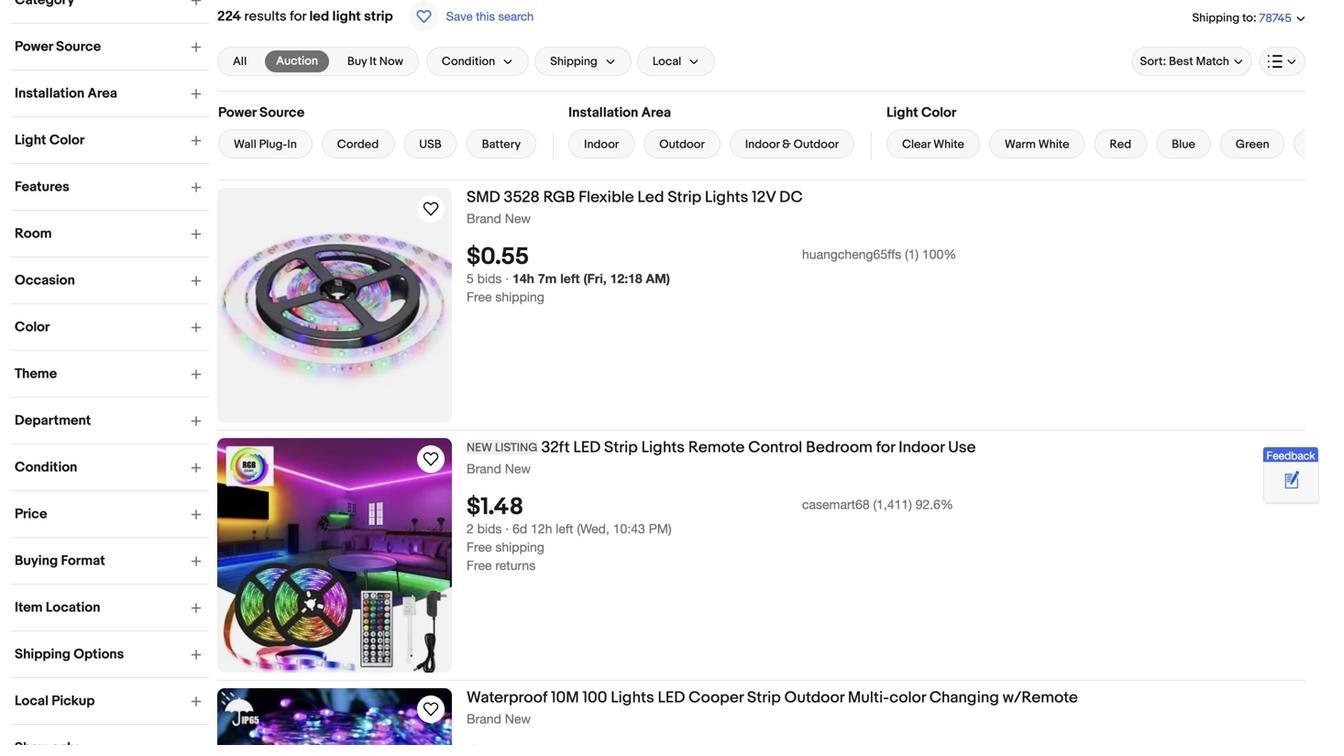 Task type: describe. For each thing, give the bounding box(es) containing it.
light
[[332, 8, 361, 25]]

in
[[287, 138, 297, 152]]

price button
[[15, 506, 209, 523]]

indoor & outdoor link
[[730, 129, 855, 159]]

sort: best match
[[1140, 54, 1229, 69]]

room button
[[15, 226, 209, 242]]

department button
[[15, 413, 209, 429]]

changing
[[930, 689, 999, 708]]

strip inside the waterproof 10m 100 lights led cooper strip outdoor multi-color changing w/remote brand new
[[747, 689, 781, 708]]

1 vertical spatial installation
[[569, 105, 638, 121]]

item location
[[15, 600, 100, 616]]

casemart68 (1,411) 92.6% 2 bids · 6d 12h left (wed, 10:43 pm) free shipping free returns
[[467, 497, 953, 573]]

0 vertical spatial light color
[[887, 105, 957, 121]]

1 vertical spatial power source
[[218, 105, 305, 121]]

multi-
[[848, 689, 890, 708]]

green
[[1236, 138, 1270, 152]]

smd 3528 rgb flexible led strip lights 12v dc image
[[217, 188, 452, 423]]

indoor inside new listing 32ft led strip lights remote control bedroom for indoor use brand new
[[899, 438, 945, 457]]

battery
[[482, 138, 521, 152]]

features button
[[15, 179, 209, 195]]

$1.48
[[467, 493, 524, 522]]

results
[[244, 8, 287, 25]]

casemart68
[[802, 497, 870, 512]]

waterproof 10m 100 lights led cooper strip outdoor multi-color changing w/remote link
[[467, 689, 1306, 711]]

am)
[[646, 271, 670, 286]]

1 horizontal spatial power
[[218, 105, 256, 121]]

2
[[467, 521, 474, 537]]

(1)
[[905, 247, 919, 262]]

watch waterproof 10m 100 lights led cooper strip outdoor multi-color changing w/remote image
[[420, 699, 442, 721]]

format
[[61, 553, 105, 569]]

local for local
[[653, 54, 681, 69]]

strip inside new listing 32ft led strip lights remote control bedroom for indoor use brand new
[[604, 438, 638, 457]]

indoor for indoor
[[584, 138, 619, 152]]

12h
[[531, 521, 552, 537]]

3528
[[504, 188, 540, 207]]

led inside new listing 32ft led strip lights remote control bedroom for indoor use brand new
[[573, 438, 601, 457]]

7m
[[538, 271, 557, 286]]

Auction selected text field
[[276, 53, 318, 70]]

clear white link
[[887, 129, 980, 159]]

1 vertical spatial color
[[49, 132, 85, 149]]

brand inside smd 3528 rgb flexible led strip lights 12v dc brand new
[[467, 211, 501, 226]]

strip inside smd 3528 rgb flexible led strip lights 12v dc brand new
[[668, 188, 701, 207]]

watch 32ft led strip lights remote control bedroom for indoor use image
[[420, 448, 442, 470]]

waterproof
[[467, 689, 547, 708]]

indoor link
[[569, 129, 635, 159]]

lights inside the waterproof 10m 100 lights led cooper strip outdoor multi-color changing w/remote brand new
[[611, 689, 654, 708]]

power source button
[[15, 39, 209, 55]]

32ft led strip lights remote control bedroom for indoor use image
[[217, 438, 452, 673]]

item location button
[[15, 600, 209, 616]]

shipping to : 78745
[[1192, 11, 1292, 26]]

occasion button
[[15, 272, 209, 289]]

outdoor link
[[644, 129, 720, 159]]

32ft
[[541, 438, 570, 457]]

1 vertical spatial area
[[641, 105, 671, 121]]

new left listing
[[467, 441, 492, 455]]

· for 6d
[[505, 521, 509, 537]]

pm)
[[649, 521, 672, 537]]

buy
[[347, 54, 367, 69]]

pickup
[[52, 693, 95, 710]]

installation area button
[[15, 85, 209, 102]]

0 vertical spatial color
[[921, 105, 957, 121]]

control
[[748, 438, 803, 457]]

10m
[[551, 689, 579, 708]]

new inside smd 3528 rgb flexible led strip lights 12v dc brand new
[[505, 211, 531, 226]]

strip
[[364, 8, 393, 25]]

watch smd 3528 rgb flexible led strip lights 12v dc image
[[420, 198, 442, 220]]

for inside new listing 32ft led strip lights remote control bedroom for indoor use brand new
[[876, 438, 895, 457]]

auction
[[276, 54, 318, 68]]

room
[[15, 226, 52, 242]]

auction link
[[265, 50, 329, 72]]

waterproof 10m 100 lights led cooper strip outdoor multi-color changing w/remote heading
[[467, 689, 1078, 708]]

light color button
[[15, 132, 209, 149]]

listing
[[495, 441, 538, 455]]

brand for waterproof
[[467, 711, 501, 727]]

returns
[[495, 558, 536, 573]]

6d
[[513, 521, 527, 537]]

blue link
[[1156, 129, 1211, 159]]

options
[[74, 646, 124, 663]]

14h
[[513, 271, 534, 286]]

shipping button
[[535, 47, 632, 76]]

local button
[[637, 47, 715, 76]]

red link
[[1094, 129, 1147, 159]]

condition inside dropdown button
[[442, 54, 495, 69]]

all link
[[222, 50, 258, 72]]

0 horizontal spatial light color
[[15, 132, 85, 149]]

0 horizontal spatial for
[[290, 8, 306, 25]]

listing options selector. list view selected. image
[[1268, 54, 1297, 69]]

white for warm white
[[1039, 138, 1069, 152]]

0 horizontal spatial light
[[15, 132, 46, 149]]

smd
[[467, 188, 500, 207]]

free for 5
[[467, 289, 492, 305]]

color button
[[15, 319, 209, 336]]

warm white link
[[989, 129, 1085, 159]]

:
[[1253, 11, 1257, 25]]

save
[[446, 9, 473, 23]]

led
[[638, 188, 664, 207]]

warm white
[[1005, 138, 1069, 152]]

224
[[217, 8, 241, 25]]

sort: best match button
[[1132, 47, 1252, 76]]

save this search
[[446, 9, 534, 23]]

1 vertical spatial condition
[[15, 459, 77, 476]]

smd 3528 rgb flexible led strip lights 12v dc link
[[467, 188, 1306, 210]]

0 horizontal spatial installation area
[[15, 85, 117, 102]]

· for 14h
[[505, 271, 509, 286]]

led
[[309, 8, 329, 25]]

huangcheng65ffs
[[802, 247, 901, 262]]



Task type: vqa. For each thing, say whether or not it's contained in the screenshot.
8 in the PSA 8 NM-MT Charizard JAPANESE Base Set Holo Rare Pokemon Card 6 AB1
no



Task type: locate. For each thing, give the bounding box(es) containing it.
led
[[573, 438, 601, 457], [658, 689, 685, 708]]

for right "bedroom"
[[876, 438, 895, 457]]

12v
[[752, 188, 776, 207]]

condition button up price dropdown button
[[15, 459, 209, 476]]

huangcheng65ffs (1) 100% 5 bids · 14h 7m left (fri, 12:18 am) free shipping
[[467, 247, 957, 305]]

new inside the waterproof 10m 100 lights led cooper strip outdoor multi-color changing w/remote brand new
[[505, 711, 531, 727]]

224 results for led light strip
[[217, 8, 393, 25]]

shipping down 6d
[[495, 540, 544, 555]]

shipping for shipping options
[[15, 646, 71, 663]]

corded link
[[322, 129, 394, 159]]

left for 7m
[[560, 271, 580, 286]]

0 vertical spatial condition button
[[426, 47, 529, 76]]

1 vertical spatial ·
[[505, 521, 509, 537]]

0 vertical spatial for
[[290, 8, 306, 25]]

corded
[[337, 138, 379, 152]]

dc
[[779, 188, 803, 207]]

1 vertical spatial for
[[876, 438, 895, 457]]

white inside warm white "link"
[[1039, 138, 1069, 152]]

color up theme
[[15, 319, 50, 336]]

free down 5
[[467, 289, 492, 305]]

1 horizontal spatial indoor
[[745, 138, 780, 152]]

shipping for 14h
[[495, 289, 544, 305]]

1 vertical spatial shipping
[[495, 540, 544, 555]]

lights left remote
[[641, 438, 685, 457]]

buying format button
[[15, 553, 209, 569]]

indoor inside indoor "link"
[[584, 138, 619, 152]]

0 vertical spatial source
[[56, 39, 101, 55]]

·
[[505, 271, 509, 286], [505, 521, 509, 537]]

0 vertical spatial power source
[[15, 39, 101, 55]]

all
[[233, 54, 247, 69]]

strip
[[668, 188, 701, 207], [604, 438, 638, 457], [747, 689, 781, 708]]

red
[[1110, 138, 1132, 152]]

color up clear white link
[[921, 105, 957, 121]]

lights inside new listing 32ft led strip lights remote control bedroom for indoor use brand new
[[641, 438, 685, 457]]

1 shipping from the top
[[495, 289, 544, 305]]

led right 32ft
[[573, 438, 601, 457]]

warm
[[1005, 138, 1036, 152]]

led inside the waterproof 10m 100 lights led cooper strip outdoor multi-color changing w/remote brand new
[[658, 689, 685, 708]]

white for clear white
[[934, 138, 964, 152]]

0 vertical spatial brand
[[467, 211, 501, 226]]

remote
[[688, 438, 745, 457]]

use
[[948, 438, 976, 457]]

0 vertical spatial area
[[88, 85, 117, 102]]

new down listing
[[505, 461, 531, 476]]

indoor left &
[[745, 138, 780, 152]]

this
[[476, 9, 495, 23]]

0 vertical spatial left
[[560, 271, 580, 286]]

1 vertical spatial condition button
[[15, 459, 209, 476]]

plug-
[[259, 138, 287, 152]]

left
[[560, 271, 580, 286], [556, 521, 573, 537]]

buying
[[15, 553, 58, 569]]

bids inside casemart68 (1,411) 92.6% 2 bids · 6d 12h left (wed, 10:43 pm) free shipping free returns
[[477, 521, 502, 537]]

12:18
[[610, 271, 642, 286]]

outdoor
[[659, 138, 705, 152], [794, 138, 839, 152], [784, 689, 844, 708]]

2 vertical spatial brand
[[467, 711, 501, 727]]

0 horizontal spatial condition
[[15, 459, 77, 476]]

1 horizontal spatial power source
[[218, 105, 305, 121]]

shipping up indoor "link"
[[550, 54, 598, 69]]

2 vertical spatial lights
[[611, 689, 654, 708]]

battery link
[[466, 129, 536, 159]]

1 vertical spatial bids
[[477, 521, 502, 537]]

0 horizontal spatial power
[[15, 39, 53, 55]]

power
[[15, 39, 53, 55], [218, 105, 256, 121]]

shipping left to
[[1192, 11, 1240, 25]]

smd 3528 rgb flexible led strip lights 12v dc brand new
[[467, 188, 803, 226]]

power source up installation area "dropdown button"
[[15, 39, 101, 55]]

0 vertical spatial condition
[[442, 54, 495, 69]]

brand down listing
[[467, 461, 501, 476]]

0 vertical spatial free
[[467, 289, 492, 305]]

1 horizontal spatial source
[[259, 105, 305, 121]]

0 vertical spatial led
[[573, 438, 601, 457]]

0 vertical spatial shipping
[[1192, 11, 1240, 25]]

0 horizontal spatial shipping
[[15, 646, 71, 663]]

2 bids from the top
[[477, 521, 502, 537]]

shipping inside 'huangcheng65ffs (1) 100% 5 bids · 14h 7m left (fri, 12:18 am) free shipping'
[[495, 289, 544, 305]]

1 vertical spatial source
[[259, 105, 305, 121]]

shipping
[[1192, 11, 1240, 25], [550, 54, 598, 69], [15, 646, 71, 663]]

lights left 12v
[[705, 188, 748, 207]]

led left cooper
[[658, 689, 685, 708]]

left for 12h
[[556, 521, 573, 537]]

outdoor left multi-
[[784, 689, 844, 708]]

strip right 32ft
[[604, 438, 638, 457]]

1 horizontal spatial light color
[[887, 105, 957, 121]]

1 vertical spatial brand
[[467, 461, 501, 476]]

white
[[934, 138, 964, 152], [1039, 138, 1069, 152]]

1 vertical spatial local
[[15, 693, 49, 710]]

match
[[1196, 54, 1229, 69]]

· inside casemart68 (1,411) 92.6% 2 bids · 6d 12h left (wed, 10:43 pm) free shipping free returns
[[505, 521, 509, 537]]

1 vertical spatial lights
[[641, 438, 685, 457]]

0 horizontal spatial local
[[15, 693, 49, 710]]

3 free from the top
[[467, 558, 492, 573]]

0 vertical spatial ·
[[505, 271, 509, 286]]

bids for 2
[[477, 521, 502, 537]]

department
[[15, 413, 91, 429]]

2 · from the top
[[505, 521, 509, 537]]

0 horizontal spatial white
[[934, 138, 964, 152]]

· left 14h
[[505, 271, 509, 286]]

0 vertical spatial shipping
[[495, 289, 544, 305]]

bids right 5
[[477, 271, 502, 286]]

for
[[290, 8, 306, 25], [876, 438, 895, 457]]

1 vertical spatial left
[[556, 521, 573, 537]]

area up outdoor link
[[641, 105, 671, 121]]

1 horizontal spatial led
[[658, 689, 685, 708]]

2 vertical spatial free
[[467, 558, 492, 573]]

100%
[[922, 247, 957, 262]]

indoor for indoor & outdoor
[[745, 138, 780, 152]]

0 horizontal spatial area
[[88, 85, 117, 102]]

2 vertical spatial color
[[15, 319, 50, 336]]

local for local pickup
[[15, 693, 49, 710]]

light up clear
[[887, 105, 918, 121]]

lights
[[705, 188, 748, 207], [641, 438, 685, 457], [611, 689, 654, 708]]

installation area down power source dropdown button on the top
[[15, 85, 117, 102]]

bids right 2
[[477, 521, 502, 537]]

1 free from the top
[[467, 289, 492, 305]]

free left returns at the bottom left of page
[[467, 558, 492, 573]]

1 vertical spatial light
[[15, 132, 46, 149]]

1 bids from the top
[[477, 271, 502, 286]]

clear
[[902, 138, 931, 152]]

new down waterproof
[[505, 711, 531, 727]]

wall
[[234, 138, 257, 152]]

source up installation area "dropdown button"
[[56, 39, 101, 55]]

1 vertical spatial installation area
[[569, 105, 671, 121]]

area down power source dropdown button on the top
[[88, 85, 117, 102]]

feedback
[[1267, 449, 1315, 462]]

shipping for shipping to : 78745
[[1192, 11, 1240, 25]]

waterproof 10m 100 lights led cooper strip outdoor multi-color changing w/remote image
[[217, 689, 452, 745]]

1 vertical spatial light color
[[15, 132, 85, 149]]

installation
[[15, 85, 85, 102], [569, 105, 638, 121]]

1 horizontal spatial local
[[653, 54, 681, 69]]

1 vertical spatial strip
[[604, 438, 638, 457]]

0 vertical spatial local
[[653, 54, 681, 69]]

indoor up flexible
[[584, 138, 619, 152]]

0 vertical spatial bids
[[477, 271, 502, 286]]

features
[[15, 179, 69, 195]]

buying format
[[15, 553, 105, 569]]

sort:
[[1140, 54, 1166, 69]]

outdoor inside the waterproof 10m 100 lights led cooper strip outdoor multi-color changing w/remote brand new
[[784, 689, 844, 708]]

it
[[370, 54, 377, 69]]

free for 2
[[467, 540, 492, 555]]

outdoor up led
[[659, 138, 705, 152]]

for left led
[[290, 8, 306, 25]]

waterproof 10m 100 lights led cooper strip outdoor multi-color changing w/remote brand new
[[467, 689, 1078, 727]]

bids inside 'huangcheng65ffs (1) 100% 5 bids · 14h 7m left (fri, 12:18 am) free shipping'
[[477, 271, 502, 286]]

smd 3528 rgb flexible led strip lights 12v dc heading
[[467, 188, 803, 207]]

color
[[921, 105, 957, 121], [49, 132, 85, 149], [15, 319, 50, 336]]

condition button down save this search button
[[426, 47, 529, 76]]

white inside clear white link
[[934, 138, 964, 152]]

1 vertical spatial led
[[658, 689, 685, 708]]

installation area up indoor "link"
[[569, 105, 671, 121]]

0 horizontal spatial condition button
[[15, 459, 209, 476]]

free down 2
[[467, 540, 492, 555]]

2 free from the top
[[467, 540, 492, 555]]

usb
[[419, 138, 442, 152]]

light up features
[[15, 132, 46, 149]]

100
[[583, 689, 607, 708]]

· inside 'huangcheng65ffs (1) 100% 5 bids · 14h 7m left (fri, 12:18 am) free shipping'
[[505, 271, 509, 286]]

white right the warm
[[1039, 138, 1069, 152]]

installation down power source dropdown button on the top
[[15, 85, 85, 102]]

strip right cooper
[[747, 689, 781, 708]]

blue
[[1172, 138, 1195, 152]]

new down the 3528
[[505, 211, 531, 226]]

1 horizontal spatial shipping
[[550, 54, 598, 69]]

1 horizontal spatial area
[[641, 105, 671, 121]]

shipping options button
[[15, 646, 209, 663]]

1 brand from the top
[[467, 211, 501, 226]]

0 horizontal spatial source
[[56, 39, 101, 55]]

2 horizontal spatial strip
[[747, 689, 781, 708]]

condition down department
[[15, 459, 77, 476]]

condition
[[442, 54, 495, 69], [15, 459, 77, 476]]

10:43
[[613, 521, 645, 537]]

0 horizontal spatial installation
[[15, 85, 85, 102]]

2 shipping from the top
[[495, 540, 544, 555]]

power up installation area "dropdown button"
[[15, 39, 53, 55]]

power source
[[15, 39, 101, 55], [218, 105, 305, 121]]

1 white from the left
[[934, 138, 964, 152]]

left right 7m
[[560, 271, 580, 286]]

· left 6d
[[505, 521, 509, 537]]

shipping for shipping
[[550, 54, 598, 69]]

2 horizontal spatial shipping
[[1192, 11, 1240, 25]]

strip right led
[[668, 188, 701, 207]]

0 vertical spatial strip
[[668, 188, 701, 207]]

shipping up local pickup
[[15, 646, 71, 663]]

shipping inside shipping to : 78745
[[1192, 11, 1240, 25]]

3 brand from the top
[[467, 711, 501, 727]]

power up wall
[[218, 105, 256, 121]]

power source up the wall plug-in link
[[218, 105, 305, 121]]

outdoor right &
[[794, 138, 839, 152]]

indoor left use
[[899, 438, 945, 457]]

flexible
[[579, 188, 634, 207]]

1 horizontal spatial strip
[[668, 188, 701, 207]]

1 horizontal spatial white
[[1039, 138, 1069, 152]]

condition down save this search button
[[442, 54, 495, 69]]

lights right 100
[[611, 689, 654, 708]]

condition button
[[426, 47, 529, 76], [15, 459, 209, 476]]

light color up clear
[[887, 105, 957, 121]]

local pickup
[[15, 693, 95, 710]]

0 horizontal spatial power source
[[15, 39, 101, 55]]

shipping
[[495, 289, 544, 305], [495, 540, 544, 555]]

search
[[498, 9, 534, 23]]

0 horizontal spatial led
[[573, 438, 601, 457]]

area
[[88, 85, 117, 102], [641, 105, 671, 121]]

2 white from the left
[[1039, 138, 1069, 152]]

&
[[782, 138, 791, 152]]

5
[[467, 271, 474, 286]]

1 horizontal spatial installation
[[569, 105, 638, 121]]

lights inside smd 3528 rgb flexible led strip lights 12v dc brand new
[[705, 188, 748, 207]]

bedroom
[[806, 438, 873, 457]]

free inside 'huangcheng65ffs (1) 100% 5 bids · 14h 7m left (fri, 12:18 am) free shipping'
[[467, 289, 492, 305]]

$0.55
[[467, 243, 529, 272]]

save this search button
[[404, 1, 539, 32]]

brand for new
[[467, 461, 501, 476]]

1 horizontal spatial for
[[876, 438, 895, 457]]

0 horizontal spatial indoor
[[584, 138, 619, 152]]

indoor inside indoor & outdoor link
[[745, 138, 780, 152]]

brand down smd
[[467, 211, 501, 226]]

1 vertical spatial power
[[218, 105, 256, 121]]

color up features
[[49, 132, 85, 149]]

now
[[379, 54, 403, 69]]

1 · from the top
[[505, 271, 509, 286]]

rgb
[[543, 188, 575, 207]]

left inside 'huangcheng65ffs (1) 100% 5 bids · 14h 7m left (fri, 12:18 am) free shipping'
[[560, 271, 580, 286]]

2 horizontal spatial indoor
[[899, 438, 945, 457]]

buy it now link
[[336, 50, 414, 72]]

1 vertical spatial shipping
[[550, 54, 598, 69]]

buy it now
[[347, 54, 403, 69]]

1 horizontal spatial installation area
[[569, 105, 671, 121]]

best
[[1169, 54, 1193, 69]]

local up outdoor link
[[653, 54, 681, 69]]

1 horizontal spatial light
[[887, 105, 918, 121]]

2 vertical spatial strip
[[747, 689, 781, 708]]

shipping for 6d
[[495, 540, 544, 555]]

32ft led strip lights remote control bedroom for indoor use heading
[[467, 438, 976, 457]]

white right clear
[[934, 138, 964, 152]]

(fri,
[[583, 271, 607, 286]]

brand down waterproof
[[467, 711, 501, 727]]

1 vertical spatial free
[[467, 540, 492, 555]]

2 vertical spatial shipping
[[15, 646, 71, 663]]

0 horizontal spatial strip
[[604, 438, 638, 457]]

location
[[46, 600, 100, 616]]

shipping inside casemart68 (1,411) 92.6% 2 bids · 6d 12h left (wed, 10:43 pm) free shipping free returns
[[495, 540, 544, 555]]

installation up indoor "link"
[[569, 105, 638, 121]]

light
[[887, 105, 918, 121], [15, 132, 46, 149]]

2 brand from the top
[[467, 461, 501, 476]]

local inside dropdown button
[[653, 54, 681, 69]]

cooper
[[689, 689, 744, 708]]

source up plug-
[[259, 105, 305, 121]]

0 vertical spatial installation
[[15, 85, 85, 102]]

0 vertical spatial light
[[887, 105, 918, 121]]

0 vertical spatial lights
[[705, 188, 748, 207]]

color
[[890, 689, 926, 708]]

green link
[[1220, 129, 1285, 159]]

shipping options
[[15, 646, 124, 663]]

light color up features
[[15, 132, 85, 149]]

1 horizontal spatial condition
[[442, 54, 495, 69]]

left inside casemart68 (1,411) 92.6% 2 bids · 6d 12h left (wed, 10:43 pm) free shipping free returns
[[556, 521, 573, 537]]

brand inside new listing 32ft led strip lights remote control bedroom for indoor use brand new
[[467, 461, 501, 476]]

local left pickup
[[15, 693, 49, 710]]

item
[[15, 600, 43, 616]]

brand inside the waterproof 10m 100 lights led cooper strip outdoor multi-color changing w/remote brand new
[[467, 711, 501, 727]]

0 vertical spatial power
[[15, 39, 53, 55]]

1 horizontal spatial condition button
[[426, 47, 529, 76]]

shipping down 14h
[[495, 289, 544, 305]]

left right 12h
[[556, 521, 573, 537]]

theme button
[[15, 366, 209, 382]]

0 vertical spatial installation area
[[15, 85, 117, 102]]

(wed,
[[577, 521, 610, 537]]

installation area
[[15, 85, 117, 102], [569, 105, 671, 121]]

w/remote
[[1003, 689, 1078, 708]]

shipping inside dropdown button
[[550, 54, 598, 69]]

bids for 5
[[477, 271, 502, 286]]



